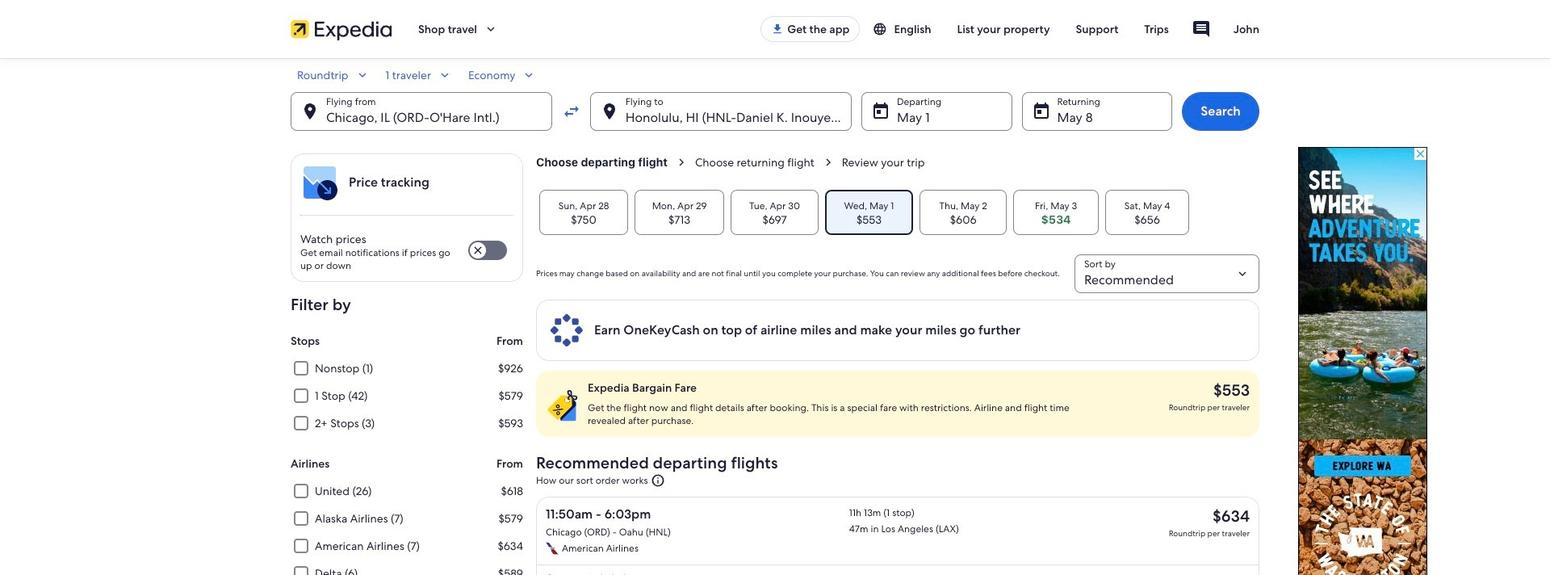 Task type: describe. For each thing, give the bounding box(es) containing it.
0 vertical spatial small image
[[874, 22, 895, 36]]

step 2 of 3. choose returning flight, choose returning flight element
[[695, 155, 842, 170]]

expedia logo image
[[291, 18, 393, 40]]

trailing image
[[484, 22, 498, 36]]

theme default image
[[651, 473, 666, 488]]

2 small image from the left
[[522, 68, 537, 82]]

price tracking image
[[300, 163, 339, 202]]

swap origin and destination image
[[562, 102, 581, 121]]



Task type: vqa. For each thing, say whether or not it's contained in the screenshot.
Bar
no



Task type: locate. For each thing, give the bounding box(es) containing it.
step 1 of 3. choose departing flight. current page, choose departing flight element
[[536, 155, 695, 170]]

None search field
[[291, 68, 1260, 131]]

small image
[[874, 22, 895, 36], [355, 68, 370, 82]]

0 horizontal spatial small image
[[438, 68, 452, 82]]

tab list
[[536, 190, 1260, 235]]

small image
[[438, 68, 452, 82], [522, 68, 537, 82]]

1 horizontal spatial small image
[[522, 68, 537, 82]]

list
[[536, 371, 1260, 575]]

download the app button image
[[772, 23, 784, 36]]

1 small image from the left
[[438, 68, 452, 82]]

0 horizontal spatial small image
[[355, 68, 370, 82]]

1 horizontal spatial small image
[[874, 22, 895, 36]]

communication center icon image
[[1192, 19, 1211, 39]]

1 vertical spatial small image
[[355, 68, 370, 82]]

one key blue tier image
[[549, 313, 585, 348]]



